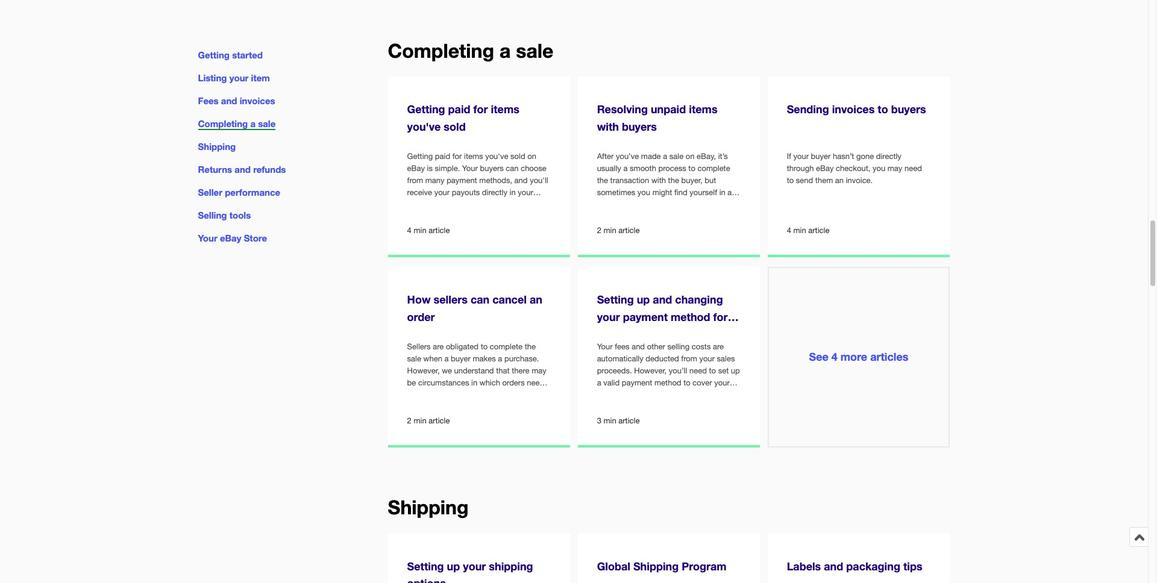 Task type: vqa. For each thing, say whether or not it's contained in the screenshot.


Task type: locate. For each thing, give the bounding box(es) containing it.
0 horizontal spatial your
[[198, 233, 218, 244]]

sale inside after you've made a sale on ebay, it's usually a smooth process to complete the transaction with the buyer, but sometimes you might find yourself in a situation where the buyer hasn't yet paid for the item they bought. 2 min article
[[670, 152, 684, 161]]

on up choose on the left top
[[528, 152, 537, 161]]

you've for getting paid for items you've sold on ebay is simple. your buyers can choose from many payment methods, and you'll receive your payouts directly in your checking account or visa or mastercard debit card. you can track all of your payouts in the payments tab in my ebay.
[[485, 152, 509, 161]]

1 vertical spatial you
[[638, 188, 651, 197]]

you down gone
[[873, 164, 886, 173]]

or left visa on the left top of the page
[[472, 200, 479, 209]]

are up 'set'
[[713, 342, 724, 351]]

0 vertical spatial up
[[637, 293, 650, 307]]

0 horizontal spatial buyers
[[480, 164, 504, 173]]

1 horizontal spatial hasn't
[[833, 152, 855, 161]]

sold
[[444, 120, 466, 133], [511, 152, 526, 161]]

from
[[407, 176, 423, 185], [682, 354, 698, 363]]

that
[[496, 366, 510, 375]]

payment up 'case'
[[622, 378, 653, 387]]

0 vertical spatial shipping
[[198, 141, 236, 152]]

are up when a
[[433, 342, 444, 351]]

0 vertical spatial buyer
[[811, 152, 831, 161]]

1 horizontal spatial you've
[[485, 152, 509, 161]]

1 horizontal spatial your
[[462, 164, 478, 173]]

method up 'case'
[[655, 378, 682, 387]]

sometimes
[[597, 188, 636, 197]]

to inside after you've made a sale on ebay, it's usually a smooth process to complete the transaction with the buyer, but sometimes you might find yourself in a situation where the buyer hasn't yet paid for the item they bought. 2 min article
[[689, 164, 696, 173]]

ebay for sending invoices to buyers
[[816, 164, 834, 173]]

case
[[651, 391, 668, 400]]

1 vertical spatial selling
[[668, 342, 690, 351]]

packaging
[[847, 560, 901, 573]]

ebay up the them
[[816, 164, 834, 173]]

selling up includes
[[597, 391, 620, 400]]

for inside after you've made a sale on ebay, it's usually a smooth process to complete the transaction with the buyer, but sometimes you might find yourself in a situation where the buyer hasn't yet paid for the item they bought. 2 min article
[[597, 212, 607, 221]]

be
[[407, 378, 416, 387], [417, 391, 425, 400]]

setting inside setting up your shipping options
[[407, 560, 444, 573]]

on left ebay,
[[686, 152, 695, 161]]

may right there
[[532, 366, 547, 375]]

min for how sellers can cancel an order
[[414, 417, 427, 426]]

and
[[221, 95, 237, 106], [235, 164, 251, 175], [515, 176, 528, 185], [653, 293, 673, 307], [622, 327, 642, 340], [632, 342, 645, 351], [824, 560, 844, 573]]

shipping
[[198, 141, 236, 152], [388, 497, 469, 519], [634, 560, 679, 573]]

ebay for getting paid for items you've sold
[[407, 164, 425, 173]]

the inside getting paid for items you've sold on ebay is simple. your buyers can choose from many payment methods, and you'll receive your payouts directly in your checking account or visa or mastercard debit card. you can track all of your payouts in the payments tab in my ebay.
[[446, 224, 457, 233]]

but
[[705, 176, 717, 185]]

your right the if
[[794, 152, 809, 161]]

payouts
[[452, 188, 480, 197], [407, 224, 435, 233]]

labels
[[787, 560, 821, 573]]

canceled.
[[428, 391, 462, 400]]

paid for getting paid for items you've sold on ebay is simple. your buyers can choose from many payment methods, and you'll receive your payouts directly in your checking account or visa or mastercard debit card. you can track all of your payouts in the payments tab in my ebay.
[[435, 152, 451, 161]]

your right simple.
[[462, 164, 478, 173]]

0 horizontal spatial however,
[[407, 366, 440, 375]]

1 vertical spatial valid
[[660, 403, 676, 412]]

0 horizontal spatial completing
[[198, 118, 248, 129]]

1 horizontal spatial debit
[[635, 415, 653, 424]]

however,
[[407, 366, 440, 375], [634, 366, 667, 375]]

card.
[[427, 212, 445, 221]]

need
[[905, 164, 922, 173], [690, 366, 707, 375], [527, 378, 545, 387]]

1 horizontal spatial an
[[836, 176, 844, 185]]

1 vertical spatial shipping
[[388, 497, 469, 519]]

your inside setting up and changing your payment method for fees and selling costs your fees and other selling costs are automatically deducted from your sales proceeds. however, you'll need to set up a valid payment method to cover your selling costs in case your sales proceeds are insufficient. a valid payment method includes a debit or credit card, or a linked payout bank account.
[[597, 342, 613, 351]]

debit down checking
[[407, 212, 425, 221]]

ebay
[[407, 164, 425, 173], [816, 164, 834, 173], [220, 233, 241, 244]]

with inside after you've made a sale on ebay, it's usually a smooth process to complete the transaction with the buyer, but sometimes you might find yourself in a situation where the buyer hasn't yet paid for the item they bought. 2 min article
[[652, 176, 666, 185]]

2 horizontal spatial shipping
[[634, 560, 679, 573]]

changing
[[676, 293, 723, 307]]

1 vertical spatial debit
[[635, 415, 653, 424]]

it's
[[719, 152, 728, 161]]

0 vertical spatial costs
[[681, 327, 709, 340]]

getting for getting paid for items you've sold on ebay is simple. your buyers can choose from many payment methods, and you'll receive your payouts directly in your checking account or visa or mastercard debit card. you can track all of your payouts in the payments tab in my ebay.
[[407, 152, 433, 161]]

1 horizontal spatial buyer
[[666, 200, 686, 209]]

1 vertical spatial buyer
[[666, 200, 686, 209]]

payment up the card,
[[678, 403, 709, 412]]

from up receive
[[407, 176, 423, 185]]

payouts down card.
[[407, 224, 435, 233]]

ebay inside getting paid for items you've sold on ebay is simple. your buyers can choose from many payment methods, and you'll receive your payouts directly in your checking account or visa or mastercard debit card. you can track all of your payouts in the payments tab in my ebay.
[[407, 164, 425, 173]]

0 horizontal spatial debit
[[407, 212, 425, 221]]

sold inside getting paid for items you've sold
[[444, 120, 466, 133]]

hasn't inside after you've made a sale on ebay, it's usually a smooth process to complete the transaction with the buyer, but sometimes you might find yourself in a situation where the buyer hasn't yet paid for the item they bought. 2 min article
[[688, 200, 709, 209]]

2 vertical spatial method
[[711, 403, 738, 412]]

4 min article for sending invoices to buyers
[[787, 226, 830, 235]]

method down proceeds
[[711, 403, 738, 412]]

an right cancel
[[530, 293, 543, 307]]

be left "canceled."
[[417, 391, 425, 400]]

payment
[[447, 176, 477, 185], [623, 310, 668, 324], [622, 378, 653, 387], [678, 403, 709, 412]]

in left 'case'
[[643, 391, 649, 400]]

you've for getting paid for items you've sold
[[407, 120, 441, 133]]

set
[[719, 366, 729, 375]]

however, down when a
[[407, 366, 440, 375]]

1 horizontal spatial however,
[[634, 366, 667, 375]]

refunds
[[253, 164, 286, 175]]

can up payments
[[462, 212, 475, 221]]

article
[[429, 226, 450, 235], [619, 226, 640, 235], [809, 226, 830, 235], [429, 417, 450, 426], [619, 417, 640, 426]]

complete
[[698, 164, 731, 173], [490, 342, 523, 351]]

2 4 min article from the left
[[787, 226, 830, 235]]

valid down proceeds.
[[604, 378, 620, 387]]

1 vertical spatial your
[[198, 233, 218, 244]]

buyers inside getting paid for items you've sold on ebay is simple. your buyers can choose from many payment methods, and you'll receive your payouts directly in your checking account or visa or mastercard debit card. you can track all of your payouts in the payments tab in my ebay.
[[480, 164, 504, 173]]

min for sending invoices to buyers
[[794, 226, 807, 235]]

setting up and changing your payment method for fees and selling costs your fees and other selling costs are automatically deducted from your sales proceeds. however, you'll need to set up a valid payment method to cover your selling costs in case your sales proceeds are insufficient. a valid payment method includes a debit or credit card, or a linked payout bank account.
[[597, 293, 740, 436]]

your ebay store
[[198, 233, 267, 244]]

shipping inside global shipping program link
[[634, 560, 679, 573]]

min
[[414, 226, 427, 235], [604, 226, 617, 235], [794, 226, 807, 235], [414, 417, 427, 426], [604, 417, 617, 426]]

0 vertical spatial setting
[[597, 293, 634, 307]]

2 however, from the left
[[634, 366, 667, 375]]

0 vertical spatial an
[[836, 176, 844, 185]]

0 horizontal spatial valid
[[604, 378, 620, 387]]

getting inside getting paid for items you've sold
[[407, 103, 445, 116]]

sales up 'set'
[[717, 354, 735, 363]]

0 vertical spatial valid
[[604, 378, 620, 387]]

2 vertical spatial can
[[471, 293, 490, 307]]

completing
[[388, 39, 494, 62], [198, 118, 248, 129]]

0 vertical spatial need
[[905, 164, 922, 173]]

on inside after you've made a sale on ebay, it's usually a smooth process to complete the transaction with the buyer, but sometimes you might find yourself in a situation where the buyer hasn't yet paid for the item they bought. 2 min article
[[686, 152, 695, 161]]

0 horizontal spatial you
[[638, 188, 651, 197]]

2 vertical spatial up
[[447, 560, 460, 573]]

the down you
[[446, 224, 457, 233]]

min down situation
[[604, 226, 617, 235]]

after you've made a sale on ebay, it's usually a smooth process to complete the transaction with the buyer, but sometimes you might find yourself in a situation where the buyer hasn't yet paid for the item they bought. 2 min article
[[597, 152, 739, 235]]

1 horizontal spatial may
[[888, 164, 903, 173]]

ebay down selling tools at the left of the page
[[220, 233, 241, 244]]

0 horizontal spatial are
[[433, 342, 444, 351]]

invoices right sending at right
[[832, 103, 875, 116]]

0 horizontal spatial invoices
[[240, 95, 275, 106]]

more
[[841, 351, 868, 364]]

you've inside getting paid for items you've sold on ebay is simple. your buyers can choose from many payment methods, and you'll receive your payouts directly in your checking account or visa or mastercard debit card. you can track all of your payouts in the payments tab in my ebay.
[[485, 152, 509, 161]]

your up "automatically"
[[597, 342, 613, 351]]

debit inside setting up and changing your payment method for fees and selling costs your fees and other selling costs are automatically deducted from your sales proceeds. however, you'll need to set up a valid payment method to cover your selling costs in case your sales proceeds are insufficient. a valid payment method includes a debit or credit card, or a linked payout bank account.
[[635, 415, 653, 424]]

transaction
[[611, 176, 650, 185]]

articles
[[871, 351, 909, 364]]

are up 3
[[597, 403, 608, 412]]

payouts up 'account'
[[452, 188, 480, 197]]

complete up purchase.
[[490, 342, 523, 351]]

may inside if your buyer hasn't gone directly through ebay checkout, you may need to send them an invoice.
[[888, 164, 903, 173]]

2 vertical spatial buyer
[[451, 354, 471, 363]]

sold up choose on the left top
[[511, 152, 526, 161]]

0 vertical spatial completing a sale
[[388, 39, 554, 62]]

1 vertical spatial setting
[[407, 560, 444, 573]]

for
[[474, 103, 488, 116], [453, 152, 462, 161], [597, 212, 607, 221], [714, 310, 728, 324]]

0 vertical spatial getting
[[198, 49, 230, 60]]

1 vertical spatial directly
[[482, 188, 508, 197]]

need inside setting up and changing your payment method for fees and selling costs your fees and other selling costs are automatically deducted from your sales proceeds. however, you'll need to set up a valid payment method to cover your selling costs in case your sales proceeds are insufficient. a valid payment method includes a debit or credit card, or a linked payout bank account.
[[690, 366, 707, 375]]

your right 'case'
[[670, 391, 685, 400]]

the
[[597, 176, 608, 185], [668, 176, 680, 185], [653, 200, 664, 209], [609, 212, 620, 221], [446, 224, 457, 233], [525, 342, 536, 351]]

0 horizontal spatial with
[[597, 120, 619, 133]]

sellers are obligated to complete the sale when a buyer makes a purchase. however, we understand that there may be circumstances in which orders need to be canceled.
[[407, 342, 547, 400]]

directly right gone
[[877, 152, 902, 161]]

an right the them
[[836, 176, 844, 185]]

1 horizontal spatial items
[[491, 103, 520, 116]]

are inside "sellers are obligated to complete the sale when a buyer makes a purchase. however, we understand that there may be circumstances in which orders need to be canceled."
[[433, 342, 444, 351]]

setting up "automatically"
[[597, 293, 634, 307]]

1 horizontal spatial invoices
[[832, 103, 875, 116]]

your down 'set'
[[715, 378, 730, 387]]

buyers
[[892, 103, 927, 116], [622, 120, 657, 133], [480, 164, 504, 173]]

1 horizontal spatial item
[[622, 212, 637, 221]]

completing inside 'link'
[[198, 118, 248, 129]]

buyer down find in the top right of the page
[[666, 200, 686, 209]]

need up 'cover'
[[690, 366, 707, 375]]

the inside "sellers are obligated to complete the sale when a buyer makes a purchase. however, we understand that there may be circumstances in which orders need to be canceled."
[[525, 342, 536, 351]]

ebay inside if your buyer hasn't gone directly through ebay checkout, you may need to send them an invoice.
[[816, 164, 834, 173]]

hasn't down yourself
[[688, 200, 709, 209]]

0 horizontal spatial buyer
[[451, 354, 471, 363]]

4 min article down card.
[[407, 226, 450, 235]]

0 vertical spatial from
[[407, 176, 423, 185]]

all
[[497, 212, 505, 221]]

up up the other
[[637, 293, 650, 307]]

need inside if your buyer hasn't gone directly through ebay checkout, you may need to send them an invoice.
[[905, 164, 922, 173]]

from up you'll
[[682, 354, 698, 363]]

method
[[671, 310, 711, 324], [655, 378, 682, 387], [711, 403, 738, 412]]

0 horizontal spatial ebay
[[220, 233, 241, 244]]

sale
[[516, 39, 554, 62], [258, 118, 276, 129], [670, 152, 684, 161], [407, 354, 421, 363]]

is
[[427, 164, 433, 173]]

0 horizontal spatial 4 min article
[[407, 226, 450, 235]]

your
[[230, 72, 249, 83], [794, 152, 809, 161], [435, 188, 450, 197], [518, 188, 534, 197], [516, 212, 531, 221], [597, 310, 620, 324], [700, 354, 715, 363], [715, 378, 730, 387], [670, 391, 685, 400], [463, 560, 486, 573]]

an inside how sellers can cancel an order
[[530, 293, 543, 307]]

1 horizontal spatial on
[[686, 152, 695, 161]]

1 on from the left
[[528, 152, 537, 161]]

0 horizontal spatial up
[[447, 560, 460, 573]]

1 vertical spatial paid
[[435, 152, 451, 161]]

you inside if your buyer hasn't gone directly through ebay checkout, you may need to send them an invoice.
[[873, 164, 886, 173]]

1 horizontal spatial sales
[[717, 354, 735, 363]]

labels and packaging tips
[[787, 560, 923, 573]]

setting inside setting up and changing your payment method for fees and selling costs your fees and other selling costs are automatically deducted from your sales proceeds. however, you'll need to set up a valid payment method to cover your selling costs in case your sales proceeds are insufficient. a valid payment method includes a debit or credit card, or a linked payout bank account.
[[597, 293, 634, 307]]

can
[[506, 164, 519, 173], [462, 212, 475, 221], [471, 293, 490, 307]]

2 on from the left
[[686, 152, 695, 161]]

you've up methods,
[[485, 152, 509, 161]]

in left my in the top of the page
[[510, 224, 516, 233]]

1 vertical spatial you've
[[485, 152, 509, 161]]

min inside after you've made a sale on ebay, it's usually a smooth process to complete the transaction with the buyer, but sometimes you might find yourself in a situation where the buyer hasn't yet paid for the item they bought. 2 min article
[[604, 226, 617, 235]]

0 horizontal spatial you've
[[407, 120, 441, 133]]

sales down 'cover'
[[687, 391, 705, 400]]

1 vertical spatial hasn't
[[688, 200, 709, 209]]

on inside getting paid for items you've sold on ebay is simple. your buyers can choose from many payment methods, and you'll receive your payouts directly in your checking account or visa or mastercard debit card. you can track all of your payouts in the payments tab in my ebay.
[[528, 152, 537, 161]]

0 vertical spatial you've
[[407, 120, 441, 133]]

2 vertical spatial your
[[597, 342, 613, 351]]

article for getting paid for items you've sold
[[429, 226, 450, 235]]

are
[[433, 342, 444, 351], [713, 342, 724, 351], [597, 403, 608, 412]]

for inside getting paid for items you've sold
[[474, 103, 488, 116]]

1 vertical spatial from
[[682, 354, 698, 363]]

may right checkout,
[[888, 164, 903, 173]]

how
[[407, 293, 431, 307]]

0 vertical spatial complete
[[698, 164, 731, 173]]

setting up 'options'
[[407, 560, 444, 573]]

0 horizontal spatial on
[[528, 152, 537, 161]]

in down understand
[[472, 378, 478, 387]]

yet
[[711, 200, 722, 209]]

sold for getting paid for items you've sold
[[444, 120, 466, 133]]

items inside getting paid for items you've sold
[[491, 103, 520, 116]]

item down started on the top left of page
[[251, 72, 270, 83]]

your left shipping
[[463, 560, 486, 573]]

need down there
[[527, 378, 545, 387]]

with down resolving
[[597, 120, 619, 133]]

payment down simple.
[[447, 176, 477, 185]]

in
[[510, 188, 516, 197], [720, 188, 726, 197], [438, 224, 444, 233], [510, 224, 516, 233], [472, 378, 478, 387], [643, 391, 649, 400]]

account.
[[666, 427, 697, 436]]

2 min article
[[407, 417, 450, 426]]

and down choose on the left top
[[515, 176, 528, 185]]

2 horizontal spatial items
[[689, 103, 718, 116]]

4 min article
[[407, 226, 450, 235], [787, 226, 830, 235]]

1 horizontal spatial completing
[[388, 39, 494, 62]]

1 horizontal spatial setting
[[597, 293, 634, 307]]

costs down changing
[[681, 327, 709, 340]]

4 min article down send
[[787, 226, 830, 235]]

however, down deducted
[[634, 366, 667, 375]]

the up purchase.
[[525, 342, 536, 351]]

sending invoices to buyers
[[787, 103, 927, 116]]

items inside getting paid for items you've sold on ebay is simple. your buyers can choose from many payment methods, and you'll receive your payouts directly in your checking account or visa or mastercard debit card. you can track all of your payouts in the payments tab in my ebay.
[[464, 152, 483, 161]]

1 horizontal spatial you
[[873, 164, 886, 173]]

article down card.
[[429, 226, 450, 235]]

can right sellers
[[471, 293, 490, 307]]

in up yet
[[720, 188, 726, 197]]

sold inside getting paid for items you've sold on ebay is simple. your buyers can choose from many payment methods, and you'll receive your payouts directly in your checking account or visa or mastercard debit card. you can track all of your payouts in the payments tab in my ebay.
[[511, 152, 526, 161]]

my
[[518, 224, 529, 233]]

may
[[888, 164, 903, 173], [532, 366, 547, 375]]

method down changing
[[671, 310, 711, 324]]

see
[[809, 351, 829, 364]]

0 horizontal spatial complete
[[490, 342, 523, 351]]

fees and invoices link
[[198, 95, 275, 106]]

your inside if your buyer hasn't gone directly through ebay checkout, you may need to send them an invoice.
[[794, 152, 809, 161]]

usually
[[597, 164, 622, 173]]

from inside getting paid for items you've sold on ebay is simple. your buyers can choose from many payment methods, and you'll receive your payouts directly in your checking account or visa or mastercard debit card. you can track all of your payouts in the payments tab in my ebay.
[[407, 176, 423, 185]]

you've inside getting paid for items you've sold
[[407, 120, 441, 133]]

getting paid for items you've sold
[[407, 103, 520, 133]]

debit
[[407, 212, 425, 221], [635, 415, 653, 424]]

in up mastercard
[[510, 188, 516, 197]]

0 vertical spatial payouts
[[452, 188, 480, 197]]

sending
[[787, 103, 829, 116]]

up inside setting up your shipping options
[[447, 560, 460, 573]]

1 vertical spatial up
[[731, 366, 740, 375]]

complete inside "sellers are obligated to complete the sale when a buyer makes a purchase. however, we understand that there may be circumstances in which orders need to be canceled."
[[490, 342, 523, 351]]

ebay left is
[[407, 164, 425, 173]]

where
[[629, 200, 650, 209]]

0 horizontal spatial from
[[407, 176, 423, 185]]

you've up is
[[407, 120, 441, 133]]

min down checking
[[414, 226, 427, 235]]

article down the them
[[809, 226, 830, 235]]

getting inside getting paid for items you've sold on ebay is simple. your buyers can choose from many payment methods, and you'll receive your payouts directly in your checking account or visa or mastercard debit card. you can track all of your payouts in the payments tab in my ebay.
[[407, 152, 433, 161]]

items inside resolving unpaid items with buyers
[[689, 103, 718, 116]]

listing
[[198, 72, 227, 83]]

your
[[462, 164, 478, 173], [198, 233, 218, 244], [597, 342, 613, 351]]

1 however, from the left
[[407, 366, 440, 375]]

1 horizontal spatial 2
[[597, 226, 602, 235]]

includes
[[597, 415, 627, 424]]

with inside resolving unpaid items with buyers
[[597, 120, 619, 133]]

selling up deducted
[[668, 342, 690, 351]]

article down "canceled."
[[429, 417, 450, 426]]

1 vertical spatial 2
[[407, 417, 412, 426]]

3
[[597, 417, 602, 426]]

0 horizontal spatial need
[[527, 378, 545, 387]]

4
[[407, 226, 412, 235], [787, 226, 792, 235], [832, 351, 838, 364]]

0 vertical spatial buyers
[[892, 103, 927, 116]]

2 horizontal spatial ebay
[[816, 164, 834, 173]]

your up 'cover'
[[700, 354, 715, 363]]

0 vertical spatial hasn't
[[833, 152, 855, 161]]

1 horizontal spatial sold
[[511, 152, 526, 161]]

1 horizontal spatial 4 min article
[[787, 226, 830, 235]]

min down send
[[794, 226, 807, 235]]

debit down a
[[635, 415, 653, 424]]

1 vertical spatial with
[[652, 176, 666, 185]]

article down they
[[619, 226, 640, 235]]

you up where
[[638, 188, 651, 197]]

sellers
[[434, 293, 468, 307]]

started
[[232, 49, 263, 60]]

2 horizontal spatial buyer
[[811, 152, 831, 161]]

sales
[[717, 354, 735, 363], [687, 391, 705, 400]]

payment inside getting paid for items you've sold on ebay is simple. your buyers can choose from many payment methods, and you'll receive your payouts directly in your checking account or visa or mastercard debit card. you can track all of your payouts in the payments tab in my ebay.
[[447, 176, 477, 185]]

orders
[[503, 378, 525, 387]]

1 horizontal spatial valid
[[660, 403, 676, 412]]

0 horizontal spatial directly
[[482, 188, 508, 197]]

1 vertical spatial item
[[622, 212, 637, 221]]

your up my in the top of the page
[[516, 212, 531, 221]]

the down usually
[[597, 176, 608, 185]]

1 4 min article from the left
[[407, 226, 450, 235]]

up left shipping
[[447, 560, 460, 573]]

directly inside getting paid for items you've sold on ebay is simple. your buyers can choose from many payment methods, and you'll receive your payouts directly in your checking account or visa or mastercard debit card. you can track all of your payouts in the payments tab in my ebay.
[[482, 188, 508, 197]]

setting
[[597, 293, 634, 307], [407, 560, 444, 573]]

buyer up through
[[811, 152, 831, 161]]

in inside after you've made a sale on ebay, it's usually a smooth process to complete the transaction with the buyer, but sometimes you might find yourself in a situation where the buyer hasn't yet paid for the item they bought. 2 min article
[[720, 188, 726, 197]]

0 vertical spatial paid
[[448, 103, 471, 116]]

1 vertical spatial be
[[417, 391, 425, 400]]

1 vertical spatial completing a sale
[[198, 118, 276, 129]]

directly down methods,
[[482, 188, 508, 197]]

2 vertical spatial need
[[527, 378, 545, 387]]

2
[[597, 226, 602, 235], [407, 417, 412, 426]]

in down card.
[[438, 224, 444, 233]]

an
[[836, 176, 844, 185], [530, 293, 543, 307]]

receive
[[407, 188, 432, 197]]

item down where
[[622, 212, 637, 221]]

min down the circumstances
[[414, 417, 427, 426]]

0 vertical spatial may
[[888, 164, 903, 173]]

1 vertical spatial fees
[[615, 342, 630, 351]]

valid right a
[[660, 403, 676, 412]]

can up methods,
[[506, 164, 519, 173]]

paid inside getting paid for items you've sold on ebay is simple. your buyers can choose from many payment methods, and you'll receive your payouts directly in your checking account or visa or mastercard debit card. you can track all of your payouts in the payments tab in my ebay.
[[435, 152, 451, 161]]

you inside after you've made a sale on ebay, it's usually a smooth process to complete the transaction with the buyer, but sometimes you might find yourself in a situation where the buyer hasn't yet paid for the item they bought. 2 min article
[[638, 188, 651, 197]]

0 horizontal spatial an
[[530, 293, 543, 307]]

paid inside getting paid for items you've sold
[[448, 103, 471, 116]]

send
[[796, 176, 814, 185]]

1 vertical spatial sales
[[687, 391, 705, 400]]

0 vertical spatial directly
[[877, 152, 902, 161]]



Task type: describe. For each thing, give the bounding box(es) containing it.
them
[[816, 176, 833, 185]]

ebay.
[[531, 224, 550, 233]]

3 min article
[[597, 417, 640, 426]]

or right the card,
[[706, 415, 713, 424]]

fees and invoices
[[198, 95, 275, 106]]

however, inside setting up and changing your payment method for fees and selling costs your fees and other selling costs are automatically deducted from your sales proceeds. however, you'll need to set up a valid payment method to cover your selling costs in case your sales proceeds are insufficient. a valid payment method includes a debit or credit card, or a linked payout bank account.
[[634, 366, 667, 375]]

the down process
[[668, 176, 680, 185]]

your down many
[[435, 188, 450, 197]]

and right the fees
[[221, 95, 237, 106]]

mastercard
[[507, 200, 547, 209]]

buyer,
[[682, 176, 703, 185]]

your inside getting paid for items you've sold on ebay is simple. your buyers can choose from many payment methods, and you'll receive your payouts directly in your checking account or visa or mastercard debit card. you can track all of your payouts in the payments tab in my ebay.
[[462, 164, 478, 173]]

how sellers can cancel an order
[[407, 293, 543, 324]]

0 vertical spatial completing
[[388, 39, 494, 62]]

an inside if your buyer hasn't gone directly through ebay checkout, you may need to send them an invoice.
[[836, 176, 844, 185]]

yourself
[[690, 188, 718, 197]]

1 horizontal spatial completing a sale
[[388, 39, 554, 62]]

bank
[[647, 427, 664, 436]]

visa
[[481, 200, 496, 209]]

2 vertical spatial selling
[[597, 391, 620, 400]]

0 horizontal spatial completing a sale
[[198, 118, 276, 129]]

0 vertical spatial selling
[[645, 327, 678, 340]]

a
[[652, 403, 657, 412]]

fees
[[198, 95, 219, 106]]

checking
[[407, 200, 439, 209]]

gone
[[857, 152, 874, 161]]

which
[[480, 378, 500, 387]]

shipping
[[489, 560, 533, 573]]

1 vertical spatial can
[[462, 212, 475, 221]]

up for shipping
[[447, 560, 460, 573]]

4 for sending invoices to buyers
[[787, 226, 792, 235]]

directly inside if your buyer hasn't gone directly through ebay checkout, you may need to send them an invoice.
[[877, 152, 902, 161]]

in inside setting up and changing your payment method for fees and selling costs your fees and other selling costs are automatically deducted from your sales proceeds. however, you'll need to set up a valid payment method to cover your selling costs in case your sales proceeds are insufficient. a valid payment method includes a debit or credit card, or a linked payout bank account.
[[643, 391, 649, 400]]

if
[[787, 152, 792, 161]]

payment up the other
[[623, 310, 668, 324]]

might
[[653, 188, 673, 197]]

4 min article for getting paid for items you've sold
[[407, 226, 450, 235]]

1 horizontal spatial are
[[597, 403, 608, 412]]

choose
[[521, 164, 547, 173]]

for inside setting up and changing your payment method for fees and selling costs your fees and other selling costs are automatically deducted from your sales proceeds. however, you'll need to set up a valid payment method to cover your selling costs in case your sales proceeds are insufficient. a valid payment method includes a debit or credit card, or a linked payout bank account.
[[714, 310, 728, 324]]

2 horizontal spatial 4
[[832, 351, 838, 364]]

program
[[682, 560, 727, 573]]

min for getting paid for items you've sold
[[414, 226, 427, 235]]

and up "automatically"
[[622, 327, 642, 340]]

to inside if your buyer hasn't gone directly through ebay checkout, you may need to send them an invoice.
[[787, 176, 794, 185]]

4 for getting paid for items you've sold
[[407, 226, 412, 235]]

seller performance link
[[198, 187, 280, 198]]

tab
[[496, 224, 507, 233]]

may inside "sellers are obligated to complete the sale when a buyer makes a purchase. however, we understand that there may be circumstances in which orders need to be canceled."
[[532, 366, 547, 375]]

account
[[441, 200, 470, 209]]

0 vertical spatial sales
[[717, 354, 735, 363]]

setting up your shipping options link
[[388, 534, 571, 584]]

selling tools
[[198, 210, 251, 221]]

you'll
[[530, 176, 549, 185]]

performance
[[225, 187, 280, 198]]

automatically
[[597, 354, 644, 363]]

however, inside "sellers are obligated to complete the sale when a buyer makes a purchase. however, we understand that there may be circumstances in which orders need to be canceled."
[[407, 366, 440, 375]]

article for how sellers can cancel an order
[[429, 417, 450, 426]]

see 4 more articles
[[809, 351, 909, 364]]

invoice.
[[846, 176, 873, 185]]

of
[[507, 212, 514, 221]]

selling tools link
[[198, 210, 251, 221]]

2 horizontal spatial are
[[713, 342, 724, 351]]

linked
[[597, 427, 618, 436]]

sellers
[[407, 342, 431, 351]]

can inside how sellers can cancel an order
[[471, 293, 490, 307]]

paid for getting paid for items you've sold
[[448, 103, 471, 116]]

your ebay store link
[[198, 233, 267, 244]]

checkout,
[[836, 164, 871, 173]]

sale inside "sellers are obligated to complete the sale when a buyer makes a purchase. however, we understand that there may be circumstances in which orders need to be canceled."
[[407, 354, 421, 363]]

labels and packaging tips link
[[768, 534, 950, 584]]

seller performance
[[198, 187, 280, 198]]

insufficient.
[[610, 403, 650, 412]]

you've
[[616, 152, 639, 161]]

obligated
[[446, 342, 479, 351]]

deducted
[[646, 354, 679, 363]]

you
[[447, 212, 460, 221]]

sold for getting paid for items you've sold on ebay is simple. your buyers can choose from many payment methods, and you'll receive your payouts directly in your checking account or visa or mastercard debit card. you can track all of your payouts in the payments tab in my ebay.
[[511, 152, 526, 161]]

proceeds.
[[597, 366, 632, 375]]

2 vertical spatial costs
[[622, 391, 641, 400]]

smooth
[[630, 164, 657, 173]]

the down situation
[[609, 212, 620, 221]]

debit inside getting paid for items you've sold on ebay is simple. your buyers can choose from many payment methods, and you'll receive your payouts directly in your checking account or visa or mastercard debit card. you can track all of your payouts in the payments tab in my ebay.
[[407, 212, 425, 221]]

your up fees and invoices
[[230, 72, 249, 83]]

payments
[[459, 224, 494, 233]]

article for sending invoices to buyers
[[809, 226, 830, 235]]

complete inside after you've made a sale on ebay, it's usually a smooth process to complete the transaction with the buyer, but sometimes you might find yourself in a situation where the buyer hasn't yet paid for the item they bought. 2 min article
[[698, 164, 731, 173]]

cover
[[693, 378, 712, 387]]

find
[[675, 188, 688, 197]]

and left the other
[[632, 342, 645, 351]]

credit
[[664, 415, 684, 424]]

1 vertical spatial method
[[655, 378, 682, 387]]

setting for your
[[597, 293, 634, 307]]

or up bank
[[655, 415, 662, 424]]

and up seller performance 'link'
[[235, 164, 251, 175]]

article up payout
[[619, 417, 640, 426]]

item inside after you've made a sale on ebay, it's usually a smooth process to complete the transaction with the buyer, but sometimes you might find yourself in a situation where the buyer hasn't yet paid for the item they bought. 2 min article
[[622, 212, 637, 221]]

hasn't inside if your buyer hasn't gone directly through ebay checkout, you may need to send them an invoice.
[[833, 152, 855, 161]]

your inside setting up your shipping options
[[463, 560, 486, 573]]

a inside "sellers are obligated to complete the sale when a buyer makes a purchase. however, we understand that there may be circumstances in which orders need to be canceled."
[[498, 354, 502, 363]]

0 vertical spatial can
[[506, 164, 519, 173]]

0 horizontal spatial sales
[[687, 391, 705, 400]]

payout
[[620, 427, 644, 436]]

through
[[787, 164, 814, 173]]

understand
[[454, 366, 494, 375]]

article inside after you've made a sale on ebay, it's usually a smooth process to complete the transaction with the buyer, but sometimes you might find yourself in a situation where the buyer hasn't yet paid for the item they bought. 2 min article
[[619, 226, 640, 235]]

your up "automatically"
[[597, 310, 620, 324]]

global shipping program link
[[578, 534, 760, 584]]

other
[[647, 342, 666, 351]]

getting paid for items you've sold on ebay is simple. your buyers can choose from many payment methods, and you'll receive your payouts directly in your checking account or visa or mastercard debit card. you can track all of your payouts in the payments tab in my ebay.
[[407, 152, 550, 233]]

min up linked
[[604, 417, 617, 426]]

sale inside 'link'
[[258, 118, 276, 129]]

or up all
[[498, 200, 505, 209]]

makes
[[473, 354, 496, 363]]

1 vertical spatial payouts
[[407, 224, 435, 233]]

paid inside after you've made a sale on ebay, it's usually a smooth process to complete the transaction with the buyer, but sometimes you might find yourself in a situation where the buyer hasn't yet paid for the item they bought. 2 min article
[[724, 200, 739, 209]]

a inside 'link'
[[250, 118, 256, 129]]

purchase.
[[505, 354, 539, 363]]

2 inside after you've made a sale on ebay, it's usually a smooth process to complete the transaction with the buyer, but sometimes you might find yourself in a situation where the buyer hasn't yet paid for the item they bought. 2 min article
[[597, 226, 602, 235]]

many
[[426, 176, 445, 185]]

getting for getting started
[[198, 49, 230, 60]]

returns and refunds
[[198, 164, 286, 175]]

0 vertical spatial fees
[[597, 327, 619, 340]]

after
[[597, 152, 614, 161]]

resolving
[[597, 103, 648, 116]]

cancel
[[493, 293, 527, 307]]

items for getting paid for items you've sold
[[491, 103, 520, 116]]

0 horizontal spatial item
[[251, 72, 270, 83]]

and inside getting paid for items you've sold on ebay is simple. your buyers can choose from many payment methods, and you'll receive your payouts directly in your checking account or visa or mastercard debit card. you can track all of your payouts in the payments tab in my ebay.
[[515, 176, 528, 185]]

getting for getting paid for items you've sold
[[407, 103, 445, 116]]

from inside setting up and changing your payment method for fees and selling costs your fees and other selling costs are automatically deducted from your sales proceeds. however, you'll need to set up a valid payment method to cover your selling costs in case your sales proceeds are insufficient. a valid payment method includes a debit or credit card, or a linked payout bank account.
[[682, 354, 698, 363]]

proceeds
[[708, 391, 740, 400]]

buyer inside "sellers are obligated to complete the sale when a buyer makes a purchase. however, we understand that there may be circumstances in which orders need to be canceled."
[[451, 354, 471, 363]]

0 vertical spatial be
[[407, 378, 416, 387]]

0 vertical spatial method
[[671, 310, 711, 324]]

buyer inside after you've made a sale on ebay, it's usually a smooth process to complete the transaction with the buyer, but sometimes you might find yourself in a situation where the buyer hasn't yet paid for the item they bought. 2 min article
[[666, 200, 686, 209]]

and right labels
[[824, 560, 844, 573]]

need inside "sellers are obligated to complete the sale when a buyer makes a purchase. however, we understand that there may be circumstances in which orders need to be canceled."
[[527, 378, 545, 387]]

we
[[442, 366, 452, 375]]

1 vertical spatial costs
[[692, 342, 711, 351]]

items for getting paid for items you've sold on ebay is simple. your buyers can choose from many payment methods, and you'll receive your payouts directly in your checking account or visa or mastercard debit card. you can track all of your payouts in the payments tab in my ebay.
[[464, 152, 483, 161]]

buyers inside resolving unpaid items with buyers
[[622, 120, 657, 133]]

the down might
[[653, 200, 664, 209]]

0 horizontal spatial shipping
[[198, 141, 236, 152]]

your up mastercard
[[518, 188, 534, 197]]

1 horizontal spatial payouts
[[452, 188, 480, 197]]

global shipping program
[[597, 560, 727, 573]]

setting for options
[[407, 560, 444, 573]]

when a
[[424, 354, 449, 363]]

track
[[477, 212, 495, 221]]

up for changing
[[637, 293, 650, 307]]

returns
[[198, 164, 232, 175]]

simple.
[[435, 164, 460, 173]]

buyer inside if your buyer hasn't gone directly through ebay checkout, you may need to send them an invoice.
[[811, 152, 831, 161]]

for inside getting paid for items you've sold on ebay is simple. your buyers can choose from many payment methods, and you'll receive your payouts directly in your checking account or visa or mastercard debit card. you can track all of your payouts in the payments tab in my ebay.
[[453, 152, 462, 161]]

methods,
[[480, 176, 513, 185]]

getting started
[[198, 49, 263, 60]]

global
[[597, 560, 631, 573]]

getting started link
[[198, 49, 263, 60]]

and left changing
[[653, 293, 673, 307]]

tips
[[904, 560, 923, 573]]

listing your item
[[198, 72, 270, 83]]

in inside "sellers are obligated to complete the sale when a buyer makes a purchase. however, we understand that there may be circumstances in which orders need to be canceled."
[[472, 378, 478, 387]]



